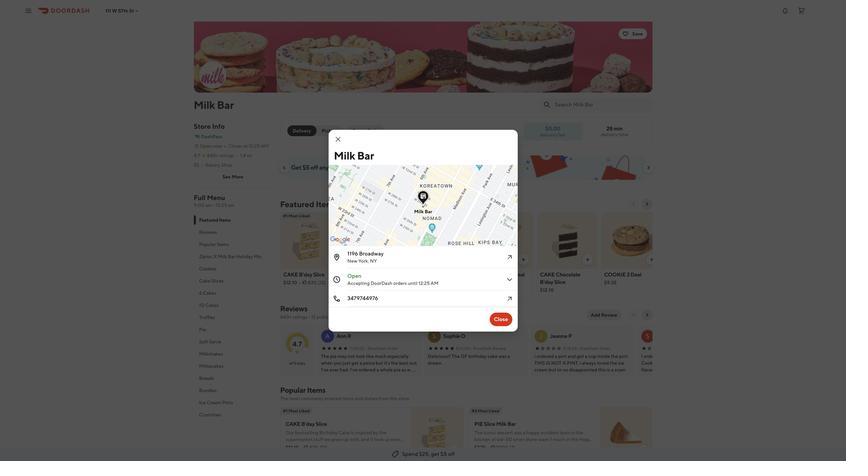 Task type: vqa. For each thing, say whether or not it's contained in the screenshot.
light.
no



Task type: describe. For each thing, give the bounding box(es) containing it.
cream
[[207, 400, 221, 405]]

add review
[[591, 312, 618, 318]]

• doordash order for j
[[578, 346, 611, 351]]

serve
[[491, 271, 508, 278]]

cake
[[199, 278, 211, 284]]

jeanne p
[[551, 333, 572, 339]]

1196
[[348, 250, 358, 257]]

new
[[348, 258, 358, 264]]

0 horizontal spatial of
[[290, 361, 293, 366]]

0 items, open order cart image
[[798, 7, 806, 15]]

0 horizontal spatial pie slice milk bar
[[348, 271, 389, 278]]

$0.00 delivery fee
[[541, 125, 566, 137]]

ice cream pints button
[[194, 397, 272, 409]]

10 cakes button
[[194, 299, 272, 311]]

close milk bar image
[[334, 135, 342, 143]]

truffles
[[199, 315, 215, 320]]

$12.10 inside cake chocolate b'day slice $12.10
[[540, 287, 554, 293]]

840+ ratings •
[[207, 153, 238, 158]]

store
[[399, 396, 410, 401]]

b'day inside cake chocolate b'day slice $12.10
[[540, 279, 554, 285]]

order for j
[[600, 346, 611, 351]]

open menu image
[[24, 7, 32, 15]]

delivery inside $0.00 delivery fee
[[541, 132, 558, 137]]

soft serve button
[[194, 336, 272, 348]]

serve
[[209, 339, 221, 344]]

more
[[370, 164, 384, 171]]

group order
[[352, 128, 381, 134]]

2 vertical spatial b'day
[[302, 421, 315, 427]]

cookie
[[605, 271, 626, 278]]

0 vertical spatial am
[[261, 143, 269, 149]]

0 vertical spatial #2 most liked
[[347, 213, 375, 218]]

Pickup radio
[[313, 125, 343, 136]]

soft
[[199, 339, 208, 344]]

min
[[614, 125, 623, 132]]

orders
[[394, 280, 407, 286]]

sophie
[[444, 333, 460, 339]]

previous button of carousel image
[[631, 201, 637, 207]]

dashpass
[[201, 134, 222, 139]]

commonly
[[301, 396, 324, 401]]

1196 broadway new york, ny
[[348, 250, 384, 264]]

st
[[129, 8, 134, 13]]

this for items
[[390, 396, 398, 401]]

cake slices button
[[194, 275, 272, 287]]

cakes for 6 cakes
[[203, 290, 216, 296]]

add item to cart image for cake b'day slice image to the left
[[328, 257, 334, 262]]

1 horizontal spatial 4.7
[[293, 340, 302, 348]]

order methods option group
[[288, 125, 343, 136]]

w
[[112, 8, 117, 13]]

bar inside 'ziploc x milk bar holiday mix' button
[[228, 254, 236, 259]]

$$
[[194, 162, 199, 168]]

doordash for s
[[474, 346, 492, 351]]

0 vertical spatial featured items
[[280, 199, 337, 209]]

ice cream pints
[[199, 400, 233, 405]]

see more
[[223, 174, 244, 180]]

pie button
[[194, 324, 272, 336]]

1 vertical spatial #2
[[472, 408, 478, 413]]

1 vertical spatial 83% (12)
[[310, 445, 328, 450]]

0 horizontal spatial featured
[[199, 217, 218, 223]]

0 vertical spatial 840+
[[207, 153, 219, 158]]

milk bar dialog
[[302, 104, 562, 331]]

0 horizontal spatial featured items
[[199, 217, 231, 223]]

5
[[294, 361, 296, 366]]

1.4
[[240, 153, 246, 158]]

0 vertical spatial 100% (7)
[[370, 280, 389, 285]]

$$ • bakery shop
[[194, 162, 233, 168]]

x
[[214, 254, 217, 259]]

11/4/23
[[563, 346, 577, 351]]

0 vertical spatial 83% (12)
[[308, 280, 326, 285]]

cake inside cake chocolate b'day slice $12.10
[[540, 271, 555, 278]]

o
[[461, 333, 466, 339]]

1 vertical spatial 83%
[[310, 445, 319, 450]]

28 min delivery time
[[601, 125, 629, 137]]

delivery inside 28 min delivery time
[[601, 132, 618, 137]]

featured items heading
[[280, 199, 337, 210]]

10 cakes
[[199, 303, 219, 308]]

0 vertical spatial 83%
[[308, 280, 317, 285]]

0 horizontal spatial $5
[[303, 164, 310, 171]]

bakery
[[206, 162, 220, 168]]

2 s from the left
[[646, 333, 650, 340]]

previous image
[[631, 312, 637, 318]]

0 vertical spatial (12)
[[318, 280, 326, 285]]

order inside button
[[367, 128, 381, 134]]

1.4 mi
[[240, 153, 252, 158]]

crunchies
[[199, 412, 221, 417]]

cake 6" b'day image
[[409, 212, 469, 269]]

cookies
[[199, 266, 217, 271]]

popular items
[[199, 242, 229, 247]]

click item image for accepting
[[506, 275, 514, 283]]

mi
[[247, 153, 252, 158]]

menu
[[207, 194, 225, 201]]

1 s from the left
[[433, 333, 436, 340]]

$7.70 inside soft serve cereal milk cup $7.70
[[476, 287, 488, 293]]

store.
[[410, 164, 425, 171]]

$12.10 for $12.10 •
[[286, 445, 299, 450]]

stars
[[297, 361, 305, 366]]

7/23/22
[[350, 346, 365, 351]]

order for a
[[387, 346, 398, 351]]

cake slices
[[199, 278, 224, 284]]

chocolate
[[556, 271, 581, 278]]

0 vertical spatial 4.7
[[194, 153, 200, 158]]

3479744976
[[348, 295, 378, 301]]

$68.20
[[412, 280, 428, 285]]

0 horizontal spatial 100%
[[370, 280, 383, 285]]

breads button
[[194, 372, 272, 384]]

closes
[[228, 143, 243, 149]]

1 horizontal spatial off
[[448, 451, 455, 457]]

slices
[[211, 278, 224, 284]]

$68.20 button
[[409, 212, 469, 297]]

from for $5
[[385, 164, 398, 171]]

open for open now
[[200, 143, 212, 149]]

r
[[348, 333, 351, 339]]

items inside popular items the most commonly ordered items and dishes from this store
[[307, 386, 326, 395]]

reviews button
[[194, 226, 272, 238]]

0 horizontal spatial review
[[493, 346, 506, 351]]

store
[[194, 122, 211, 130]]

broadway
[[359, 250, 384, 257]]

map region
[[302, 104, 562, 277]]

pie
[[199, 327, 206, 332]]

notification bell image
[[782, 7, 790, 15]]

$7.70 for $7.70
[[348, 280, 360, 285]]

a
[[326, 333, 330, 340]]

add item to cart image for soft serve cereal milk cup image
[[521, 257, 527, 262]]

0 horizontal spatial #2
[[347, 213, 353, 218]]

dishes
[[364, 396, 378, 401]]

12:25 for full menu
[[216, 202, 227, 208]]

12
[[311, 314, 316, 320]]

select promotional banner element
[[452, 180, 482, 192]]

popular for popular items
[[199, 242, 216, 247]]

reviews 840+ ratings • 12 public reviews
[[280, 304, 347, 320]]

save button
[[619, 28, 648, 39]]

from for items
[[379, 396, 389, 401]]

info
[[212, 122, 225, 130]]

cup
[[487, 279, 498, 285]]

doordash for a
[[368, 346, 386, 351]]

the
[[280, 396, 289, 401]]

this for $5
[[399, 164, 409, 171]]

ordered
[[325, 396, 342, 401]]

1 vertical spatial pie slice milk bar image
[[600, 407, 653, 460]]

mix
[[254, 254, 262, 259]]

most
[[290, 396, 300, 401]]

1 horizontal spatial 12:25
[[249, 143, 260, 149]]

28
[[607, 125, 613, 132]]

1 vertical spatial (12)
[[320, 445, 328, 450]]

doordash inside open accepting doordash orders until 12:25 am
[[371, 280, 393, 286]]

fee
[[559, 132, 566, 137]]

9:00
[[194, 202, 205, 208]]

ann r
[[337, 333, 351, 339]]

0 vertical spatial pie slice milk bar image
[[345, 212, 405, 269]]

1 vertical spatial $5
[[441, 451, 447, 457]]



Task type: locate. For each thing, give the bounding box(es) containing it.
2 vertical spatial $12.10
[[286, 445, 299, 450]]

0 vertical spatial off
[[311, 164, 318, 171]]

0 vertical spatial 12:25
[[249, 143, 260, 149]]

popular
[[199, 242, 216, 247], [280, 386, 306, 395]]

shop
[[221, 162, 233, 168]]

6
[[199, 290, 202, 296]]

powered by google image
[[330, 236, 350, 243]]

0 horizontal spatial off
[[311, 164, 318, 171]]

ratings inside reviews 840+ ratings • 12 public reviews
[[293, 314, 308, 320]]

this left store.
[[399, 164, 409, 171]]

83% up reviews 840+ ratings • 12 public reviews on the left bottom
[[308, 280, 317, 285]]

doordash for j
[[580, 346, 599, 351]]

$12.10 •
[[286, 445, 302, 450]]

holiday
[[236, 254, 253, 259]]

cakes right 6 at the bottom of page
[[203, 290, 216, 296]]

get
[[291, 164, 302, 171]]

1 horizontal spatial am
[[431, 280, 439, 286]]

1 vertical spatial #2 most liked
[[472, 408, 500, 413]]

$25,
[[419, 451, 430, 457]]

cereal
[[509, 271, 525, 278]]

soft serve cereal milk cup $7.70
[[476, 271, 525, 293]]

0 vertical spatial (7)
[[384, 280, 389, 285]]

popular up ziploc on the left bottom of page
[[199, 242, 216, 247]]

0 horizontal spatial • doordash order
[[365, 346, 398, 351]]

1 vertical spatial $12.10
[[540, 287, 554, 293]]

am right at on the left top
[[261, 143, 269, 149]]

ziploc x milk bar holiday mix
[[199, 254, 262, 259]]

(12) up reviews 840+ ratings • 12 public reviews on the left bottom
[[318, 280, 326, 285]]

3
[[627, 271, 630, 278]]

• closes at 12:25 am
[[224, 143, 269, 149]]

popular for popular items the most commonly ordered items and dishes from this store
[[280, 386, 306, 395]]

next button of carousel image
[[646, 165, 652, 170]]

1 #1 most liked from the top
[[283, 213, 310, 218]]

click item image down soft serve cereal milk cup $7.70
[[506, 295, 514, 303]]

0 vertical spatial featured
[[280, 199, 315, 209]]

reviews inside button
[[199, 230, 217, 235]]

1 vertical spatial from
[[379, 396, 389, 401]]

review right add
[[602, 312, 618, 318]]

111 w 57th st
[[105, 8, 134, 13]]

am inside open accepting doordash orders until 12:25 am
[[431, 280, 439, 286]]

milk inside button
[[218, 254, 227, 259]]

york,
[[359, 258, 369, 264]]

click item image right cup
[[506, 275, 514, 283]]

1 horizontal spatial order
[[387, 346, 398, 351]]

1 horizontal spatial #2
[[472, 408, 478, 413]]

slice
[[314, 271, 325, 278], [357, 271, 369, 278], [555, 279, 566, 285], [316, 421, 327, 427], [484, 421, 496, 427]]

1 vertical spatial 4.7
[[293, 340, 302, 348]]

#1 down featured items heading at the top of page
[[283, 213, 288, 218]]

$7.70 for $7.70 •
[[475, 445, 486, 450]]

add review button
[[587, 310, 622, 320]]

delivery
[[293, 128, 311, 134]]

add item to cart image
[[328, 257, 334, 262], [521, 257, 527, 262], [650, 257, 655, 262], [452, 448, 457, 453]]

save
[[633, 31, 643, 37]]

6 cakes
[[199, 290, 216, 296]]

2 horizontal spatial order
[[600, 346, 611, 351]]

-
[[213, 202, 215, 208]]

1 vertical spatial featured items
[[199, 217, 231, 223]]

840+ up bakery on the left top
[[207, 153, 219, 158]]

0 horizontal spatial am
[[206, 202, 212, 208]]

am right $68.20
[[431, 280, 439, 286]]

840+ inside reviews 840+ ratings • 12 public reviews
[[280, 314, 292, 320]]

store info
[[194, 122, 225, 130]]

83% (12) right $12.10 •
[[310, 445, 328, 450]]

1 horizontal spatial 840+
[[280, 314, 292, 320]]

12:25 inside open accepting doordash orders until 12:25 am
[[419, 280, 430, 286]]

1 horizontal spatial this
[[399, 164, 409, 171]]

reviews for reviews
[[199, 230, 217, 235]]

soft
[[476, 271, 490, 278]]

1 horizontal spatial pie slice milk bar
[[475, 421, 516, 427]]

1 vertical spatial reviews
[[280, 304, 308, 313]]

from right the dishes
[[379, 396, 389, 401]]

1 vertical spatial 840+
[[280, 314, 292, 320]]

0 horizontal spatial 100% (7)
[[370, 280, 389, 285]]

pie up accepting at the left bottom of the page
[[348, 271, 356, 278]]

1 vertical spatial 100%
[[497, 445, 509, 450]]

0 vertical spatial pie
[[348, 271, 356, 278]]

0 horizontal spatial reviews
[[199, 230, 217, 235]]

next image
[[645, 312, 650, 318]]

milk
[[194, 98, 215, 111], [334, 149, 355, 162], [414, 209, 424, 214], [414, 209, 424, 214], [218, 254, 227, 259], [370, 271, 380, 278], [476, 279, 486, 285], [497, 421, 507, 427]]

full
[[194, 194, 206, 201]]

until
[[408, 280, 418, 286]]

1 vertical spatial off
[[448, 451, 455, 457]]

click item image
[[506, 253, 514, 261], [506, 275, 514, 283], [506, 295, 514, 303]]

doordash
[[371, 280, 393, 286], [368, 346, 386, 351], [474, 346, 492, 351], [580, 346, 599, 351]]

0 vertical spatial b'day
[[299, 271, 313, 278]]

open inside open accepting doordash orders until 12:25 am
[[348, 273, 362, 279]]

0 horizontal spatial delivery
[[541, 132, 558, 137]]

pie slice milk bar up $7.70 • on the bottom right
[[475, 421, 516, 427]]

add item to cart image
[[585, 257, 591, 262]]

pickup
[[322, 128, 337, 134]]

#1 most liked down featured items heading at the top of page
[[283, 213, 310, 218]]

slice inside cake chocolate b'day slice $12.10
[[555, 279, 566, 285]]

12:25 right -
[[216, 202, 227, 208]]

0 horizontal spatial cake b'day slice image
[[281, 212, 341, 269]]

bar
[[217, 98, 234, 111], [358, 149, 374, 162], [425, 209, 432, 214], [425, 209, 432, 214], [228, 254, 236, 259], [381, 271, 389, 278], [508, 421, 516, 427]]

previous button of carousel image
[[282, 165, 287, 170]]

b'day
[[299, 271, 313, 278], [540, 279, 554, 285], [302, 421, 315, 427]]

2 am from the left
[[228, 202, 235, 208]]

ratings up shop at top left
[[220, 153, 234, 158]]

or
[[364, 164, 369, 171]]

1 vertical spatial 100% (7)
[[497, 445, 516, 450]]

more
[[232, 174, 244, 180]]

• inside reviews 840+ ratings • 12 public reviews
[[309, 314, 311, 320]]

0 horizontal spatial pie
[[348, 271, 356, 278]]

1 horizontal spatial open
[[348, 273, 362, 279]]

add item to cart image for cookie 3 deal image
[[650, 257, 655, 262]]

0 horizontal spatial 840+
[[207, 153, 219, 158]]

click item image for broadway
[[506, 253, 514, 261]]

Delivery radio
[[288, 125, 317, 136]]

order
[[367, 128, 381, 134], [387, 346, 398, 351], [600, 346, 611, 351]]

#1 most liked down most
[[283, 408, 310, 413]]

milk bar image
[[194, 22, 653, 93], [200, 62, 226, 88]]

• doordash review
[[471, 346, 506, 351]]

open up accepting at the left bottom of the page
[[348, 273, 362, 279]]

1 vertical spatial click item image
[[506, 275, 514, 283]]

2 • doordash order from the left
[[578, 346, 611, 351]]

3 click item image from the top
[[506, 295, 514, 303]]

1 vertical spatial pie slice milk bar
[[475, 421, 516, 427]]

1 am from the left
[[206, 202, 212, 208]]

this inside popular items the most commonly ordered items and dishes from this store
[[390, 396, 398, 401]]

1 vertical spatial featured
[[199, 217, 218, 223]]

0 vertical spatial pie slice milk bar
[[348, 271, 389, 278]]

(12) right $12.10 •
[[320, 445, 328, 450]]

0 horizontal spatial (7)
[[384, 280, 389, 285]]

1 horizontal spatial popular
[[280, 386, 306, 395]]

pie slice milk bar up accepting at the left bottom of the page
[[348, 271, 389, 278]]

1 vertical spatial popular
[[280, 386, 306, 395]]

any
[[319, 164, 329, 171]]

0 vertical spatial #1
[[283, 213, 288, 218]]

cake chocolate b'day slice $12.10
[[540, 271, 581, 293]]

cookie 3 deal image
[[602, 212, 662, 269]]

57th
[[118, 8, 128, 13]]

1 horizontal spatial pie slice milk bar image
[[600, 407, 653, 460]]

of
[[346, 164, 351, 171], [290, 361, 293, 366]]

1 vertical spatial open
[[348, 273, 362, 279]]

this left store
[[390, 396, 398, 401]]

reviews inside reviews 840+ ratings • 12 public reviews
[[280, 304, 308, 313]]

ziploc x milk bar holiday mix button
[[194, 250, 272, 263]]

100% right $7.70 • on the bottom right
[[497, 445, 509, 450]]

popular inside popular items button
[[199, 242, 216, 247]]

of left $25
[[346, 164, 351, 171]]

100% right accepting at the left bottom of the page
[[370, 280, 383, 285]]

cakes for 10 cakes
[[205, 303, 219, 308]]

off left any
[[311, 164, 318, 171]]

popular items the most commonly ordered items and dishes from this store
[[280, 386, 410, 401]]

0 vertical spatial cake b'day slice image
[[281, 212, 341, 269]]

cake b'day slice
[[283, 271, 325, 278], [286, 421, 327, 427]]

reviews for reviews 840+ ratings • 12 public reviews
[[280, 304, 308, 313]]

1 horizontal spatial of
[[346, 164, 351, 171]]

1 horizontal spatial $5
[[441, 451, 447, 457]]

0 vertical spatial 100%
[[370, 280, 383, 285]]

#1 down the the
[[283, 408, 288, 413]]

bundles
[[199, 388, 217, 393]]

1 horizontal spatial 100%
[[497, 445, 509, 450]]

cookies button
[[194, 263, 272, 275]]

milk inside soft serve cereal milk cup $7.70
[[476, 279, 486, 285]]

1 vertical spatial (7)
[[510, 445, 516, 450]]

1 vertical spatial b'day
[[540, 279, 554, 285]]

$7.70 •
[[475, 445, 489, 450]]

0 vertical spatial this
[[399, 164, 409, 171]]

100% (7) right $7.70 • on the bottom right
[[497, 445, 516, 450]]

1 click item image from the top
[[506, 253, 514, 261]]

2 click item image from the top
[[506, 275, 514, 283]]

83% right $12.10 •
[[310, 445, 319, 450]]

0 horizontal spatial popular
[[199, 242, 216, 247]]

• doordash order right 7/23/22 at left
[[365, 346, 398, 351]]

0 vertical spatial of
[[346, 164, 351, 171]]

1 horizontal spatial #2 most liked
[[472, 408, 500, 413]]

from inside popular items the most commonly ordered items and dishes from this store
[[379, 396, 389, 401]]

s
[[433, 333, 436, 340], [646, 333, 650, 340]]

10
[[199, 303, 204, 308]]

8/11/23
[[457, 346, 470, 351]]

1 vertical spatial review
[[493, 346, 506, 351]]

0 vertical spatial review
[[602, 312, 618, 318]]

1 vertical spatial $7.70
[[476, 287, 488, 293]]

off right get
[[448, 451, 455, 457]]

$12.10 for $12.10
[[283, 280, 297, 285]]

see
[[223, 174, 231, 180]]

full menu 9:00 am - 12:25 am
[[194, 194, 235, 208]]

100% (7) left orders
[[370, 280, 389, 285]]

ann
[[337, 333, 347, 339]]

4.7 up $$
[[194, 153, 200, 158]]

and
[[355, 396, 363, 401]]

0 vertical spatial cake b'day slice
[[283, 271, 325, 278]]

crunchies button
[[194, 409, 272, 421]]

sophie o
[[444, 333, 466, 339]]

soft serve cereal milk cup image
[[473, 212, 533, 269]]

bundles button
[[194, 384, 272, 397]]

open down dashpass
[[200, 143, 212, 149]]

0 vertical spatial click item image
[[506, 253, 514, 261]]

0 horizontal spatial ratings
[[220, 153, 234, 158]]

open accepting doordash orders until 12:25 am
[[348, 273, 439, 286]]

0 vertical spatial from
[[385, 164, 398, 171]]

$0.00
[[546, 125, 561, 132]]

doordash left orders
[[371, 280, 393, 286]]

0 horizontal spatial this
[[390, 396, 398, 401]]

1 vertical spatial am
[[431, 280, 439, 286]]

milkshakes
[[199, 351, 223, 357]]

doordash right 7/23/22 at left
[[368, 346, 386, 351]]

0 horizontal spatial #2 most liked
[[347, 213, 375, 218]]

items inside heading
[[316, 199, 337, 209]]

1 horizontal spatial cake b'day slice image
[[411, 407, 464, 460]]

(7) left orders
[[384, 280, 389, 285]]

0 vertical spatial $12.10
[[283, 280, 297, 285]]

2 #1 from the top
[[283, 408, 288, 413]]

12:25 right until
[[419, 280, 430, 286]]

p
[[569, 333, 572, 339]]

pie up $7.70 • on the bottom right
[[475, 421, 483, 427]]

2 vertical spatial click item image
[[506, 295, 514, 303]]

at
[[244, 143, 248, 149]]

2 vertical spatial 12:25
[[419, 280, 430, 286]]

items
[[343, 396, 354, 401]]

doordash right the 11/4/23
[[580, 346, 599, 351]]

open for open accepting doordash orders until 12:25 am
[[348, 273, 362, 279]]

s down next image
[[646, 333, 650, 340]]

12:25 for open
[[419, 280, 430, 286]]

click item image up cereal at the bottom right
[[506, 253, 514, 261]]

of left 5
[[290, 361, 293, 366]]

• doordash order for a
[[365, 346, 398, 351]]

1 vertical spatial ratings
[[293, 314, 308, 320]]

12:25 right at on the left top
[[249, 143, 260, 149]]

group order button
[[348, 125, 385, 136]]

soft serve
[[199, 339, 221, 344]]

review down close button at the right
[[493, 346, 506, 351]]

83% (12) up reviews 840+ ratings • 12 public reviews on the left bottom
[[308, 280, 326, 285]]

12:25
[[249, 143, 260, 149], [216, 202, 227, 208], [419, 280, 430, 286]]

(7) right $7.70 • on the bottom right
[[510, 445, 516, 450]]

0 horizontal spatial s
[[433, 333, 436, 340]]

1 horizontal spatial reviews
[[280, 304, 308, 313]]

0 horizontal spatial pie slice milk bar image
[[345, 212, 405, 269]]

0 horizontal spatial order
[[367, 128, 381, 134]]

1 • doordash order from the left
[[365, 346, 398, 351]]

delivery left the time
[[601, 132, 618, 137]]

items inside button
[[217, 242, 229, 247]]

1 #1 from the top
[[283, 213, 288, 218]]

0 vertical spatial cakes
[[203, 290, 216, 296]]

83% (12)
[[308, 280, 326, 285], [310, 445, 328, 450]]

am right -
[[228, 202, 235, 208]]

featured inside featured items heading
[[280, 199, 315, 209]]

12:25 inside full menu 9:00 am - 12:25 am
[[216, 202, 227, 208]]

111 w 57th st button
[[105, 8, 139, 13]]

1 vertical spatial #1
[[283, 408, 288, 413]]

time
[[619, 132, 629, 137]]

2 delivery from the left
[[541, 132, 558, 137]]

cakes right 10
[[205, 303, 219, 308]]

1 vertical spatial pie
[[475, 421, 483, 427]]

s left sophie
[[433, 333, 436, 340]]

Item Search search field
[[556, 101, 648, 109]]

next button of carousel image
[[645, 201, 650, 207]]

ziploc
[[199, 254, 213, 259]]

0 horizontal spatial 4.7
[[194, 153, 200, 158]]

popular inside popular items the most commonly ordered items and dishes from this store
[[280, 386, 306, 395]]

• doordash order right the 11/4/23
[[578, 346, 611, 351]]

4.7 up 'of 5 stars'
[[293, 340, 302, 348]]

0 horizontal spatial am
[[261, 143, 269, 149]]

from right more
[[385, 164, 398, 171]]

pie slice milk bar image
[[345, 212, 405, 269], [600, 407, 653, 460]]

1 delivery from the left
[[601, 132, 618, 137]]

review inside button
[[602, 312, 618, 318]]

#2
[[347, 213, 353, 218], [472, 408, 478, 413]]

cake chocolate b'day slice image
[[538, 212, 598, 269]]

ice
[[199, 400, 206, 405]]

delivery down $0.00
[[541, 132, 558, 137]]

group
[[352, 128, 366, 134]]

cake b'day slice image
[[281, 212, 341, 269], [411, 407, 464, 460]]

see more button
[[194, 171, 272, 182]]

1 vertical spatial cake b'day slice
[[286, 421, 327, 427]]

1 horizontal spatial pie
[[475, 421, 483, 427]]

840+ down reviews link
[[280, 314, 292, 320]]

am left -
[[206, 202, 212, 208]]

popular up most
[[280, 386, 306, 395]]

ratings down reviews link
[[293, 314, 308, 320]]

items
[[316, 199, 337, 209], [219, 217, 231, 223], [217, 242, 229, 247], [307, 386, 326, 395]]

#1
[[283, 213, 288, 218], [283, 408, 288, 413]]

doordash right 8/11/23
[[474, 346, 492, 351]]

1 horizontal spatial review
[[602, 312, 618, 318]]

2 #1 most liked from the top
[[283, 408, 310, 413]]



